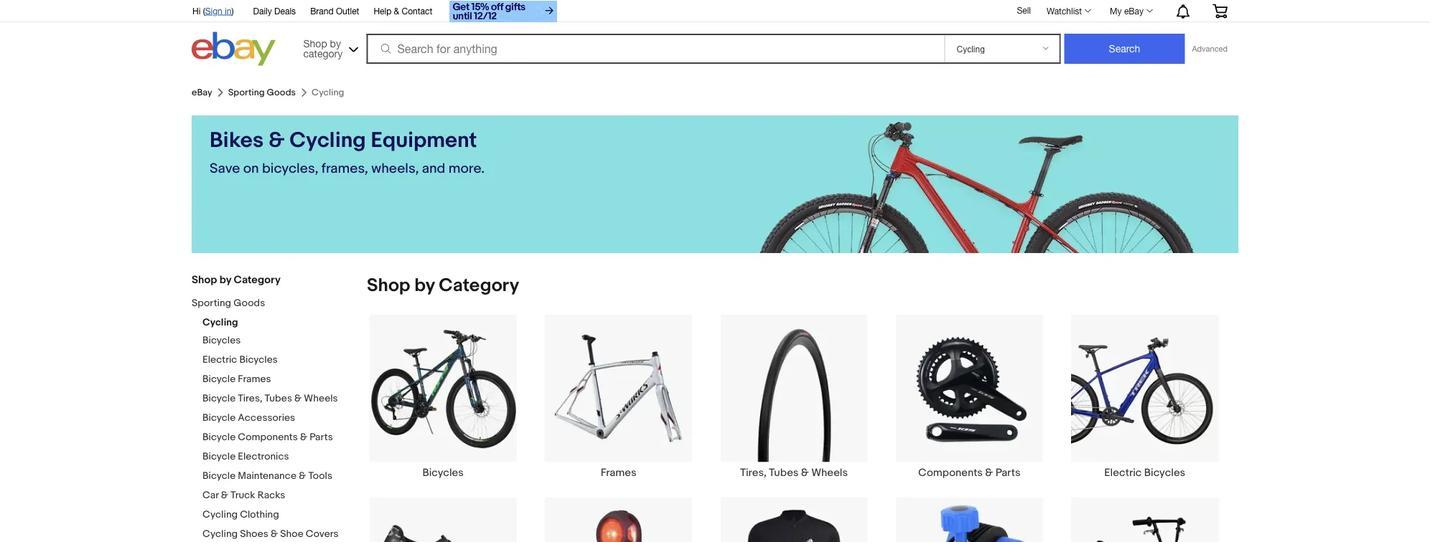 Task type: vqa. For each thing, say whether or not it's contained in the screenshot.
DAILY
yes



Task type: locate. For each thing, give the bounding box(es) containing it.
equipment
[[371, 128, 477, 154]]

1 bicycle from the top
[[202, 373, 236, 386]]

daily
[[253, 6, 272, 16]]

&
[[394, 6, 399, 16], [268, 128, 285, 154], [294, 393, 302, 405], [300, 432, 307, 444], [801, 467, 809, 480], [985, 467, 993, 480], [299, 470, 306, 483], [221, 490, 228, 502], [271, 528, 278, 541]]

goods
[[267, 87, 296, 98], [234, 297, 265, 309]]

sporting goods link
[[228, 87, 296, 98], [192, 297, 328, 311]]

save
[[210, 160, 240, 177]]

by for leftmost electric bicycles link
[[219, 274, 231, 286]]

0 horizontal spatial tires,
[[238, 393, 262, 405]]

parts
[[310, 432, 333, 444], [996, 467, 1021, 480]]

sporting inside sporting goods cycling bicycles electric bicycles bicycle frames bicycle tires, tubes & wheels bicycle accessories bicycle components & parts bicycle electronics bicycle maintenance & tools car & truck racks cycling clothing cycling shoes & shoe covers
[[192, 297, 231, 309]]

ebay inside account navigation
[[1124, 6, 1144, 16]]

0 horizontal spatial goods
[[234, 297, 265, 309]]

accessories
[[238, 412, 295, 424]]

ebay link
[[192, 87, 212, 98]]

by
[[330, 37, 341, 49], [219, 274, 231, 286], [414, 275, 435, 297]]

goods for sporting goods cycling bicycles electric bicycles bicycle frames bicycle tires, tubes & wheels bicycle accessories bicycle components & parts bicycle electronics bicycle maintenance & tools car & truck racks cycling clothing cycling shoes & shoe covers
[[234, 297, 265, 309]]

tires, tubes & wheels link
[[706, 314, 882, 480]]

1 vertical spatial sporting
[[192, 297, 231, 309]]

0 horizontal spatial wheels
[[304, 393, 338, 405]]

0 vertical spatial wheels
[[304, 393, 338, 405]]

advanced link
[[1185, 34, 1235, 63]]

sporting for sporting goods
[[228, 87, 265, 98]]

1 vertical spatial electric
[[1105, 467, 1142, 480]]

2 horizontal spatial shop
[[367, 275, 410, 297]]

1 vertical spatial tires,
[[740, 467, 767, 480]]

contact
[[402, 6, 432, 16]]

5 bicycle from the top
[[202, 451, 236, 463]]

1 vertical spatial components
[[918, 467, 983, 480]]

bicycle
[[202, 373, 236, 386], [202, 393, 236, 405], [202, 412, 236, 424], [202, 432, 236, 444], [202, 451, 236, 463], [202, 470, 236, 483]]

0 horizontal spatial parts
[[310, 432, 333, 444]]

0 vertical spatial parts
[[310, 432, 333, 444]]

bikes
[[210, 128, 264, 154]]

0 vertical spatial ebay
[[1124, 6, 1144, 16]]

ebay
[[1124, 6, 1144, 16], [192, 87, 212, 98]]

3 bicycle from the top
[[202, 412, 236, 424]]

0 horizontal spatial shop
[[192, 274, 217, 286]]

0 vertical spatial tires,
[[238, 393, 262, 405]]

ebay right "my"
[[1124, 6, 1144, 16]]

1 horizontal spatial frames
[[601, 467, 637, 480]]

1 vertical spatial sporting goods link
[[192, 297, 328, 311]]

list
[[350, 314, 1239, 543]]

wheels
[[304, 393, 338, 405], [811, 467, 848, 480]]

goods for sporting goods
[[267, 87, 296, 98]]

0 horizontal spatial shop by category
[[192, 274, 281, 286]]

0 horizontal spatial frames
[[238, 373, 271, 386]]

hi
[[192, 6, 201, 16]]

cycling clothing link
[[202, 509, 339, 523]]

0 vertical spatial electric
[[202, 354, 237, 366]]

0 horizontal spatial tubes
[[265, 393, 292, 405]]

shop by category
[[303, 37, 343, 59]]

electric bicycles link
[[1057, 314, 1233, 480], [202, 354, 339, 368]]

0 horizontal spatial electric
[[202, 354, 237, 366]]

category
[[234, 274, 281, 286], [439, 275, 519, 297]]

bikes & cycling equipment save on bicycles, frames, wheels, and more.
[[210, 128, 485, 177]]

0 vertical spatial tubes
[[265, 393, 292, 405]]

1 horizontal spatial shop by category
[[367, 275, 519, 297]]

0 vertical spatial components
[[238, 432, 298, 444]]

1 vertical spatial wheels
[[811, 467, 848, 480]]

shop by category banner
[[185, 0, 1239, 70]]

1 vertical spatial parts
[[996, 467, 1021, 480]]

your shopping cart image
[[1212, 4, 1229, 18]]

wheels inside list
[[811, 467, 848, 480]]

outlet
[[336, 6, 359, 16]]

bicycles link
[[355, 314, 531, 480], [202, 335, 339, 348]]

0 horizontal spatial components
[[238, 432, 298, 444]]

cycling
[[289, 128, 366, 154], [202, 317, 238, 329], [202, 509, 238, 521], [202, 528, 238, 541]]

watchlist link
[[1039, 2, 1098, 19]]

1 vertical spatial tubes
[[769, 467, 799, 480]]

0 horizontal spatial electric bicycles link
[[202, 354, 339, 368]]

electric
[[202, 354, 237, 366], [1105, 467, 1142, 480]]

sell
[[1017, 5, 1031, 15]]

1 horizontal spatial parts
[[996, 467, 1021, 480]]

goods inside sporting goods cycling bicycles electric bicycles bicycle frames bicycle tires, tubes & wheels bicycle accessories bicycle components & parts bicycle electronics bicycle maintenance & tools car & truck racks cycling clothing cycling shoes & shoe covers
[[234, 297, 265, 309]]

clothing
[[240, 509, 279, 521]]

shop by category
[[192, 274, 281, 286], [367, 275, 519, 297]]

0 vertical spatial frames
[[238, 373, 271, 386]]

frames,
[[322, 160, 368, 177]]

sporting
[[228, 87, 265, 98], [192, 297, 231, 309]]

tubes
[[265, 393, 292, 405], [769, 467, 799, 480]]

maintenance
[[238, 470, 297, 483]]

advanced
[[1192, 44, 1228, 53]]

frames inside sporting goods cycling bicycles electric bicycles bicycle frames bicycle tires, tubes & wheels bicycle accessories bicycle components & parts bicycle electronics bicycle maintenance & tools car & truck racks cycling clothing cycling shoes & shoe covers
[[238, 373, 271, 386]]

0 vertical spatial sporting goods link
[[228, 87, 296, 98]]

ebay up bikes
[[192, 87, 212, 98]]

more.
[[449, 160, 485, 177]]

brand outlet link
[[310, 4, 359, 19]]

None submit
[[1064, 34, 1185, 64]]

bicycles,
[[262, 160, 318, 177]]

tires,
[[238, 393, 262, 405], [740, 467, 767, 480]]

frames
[[238, 373, 271, 386], [601, 467, 637, 480]]

bicycles
[[202, 335, 241, 347], [239, 354, 278, 366], [423, 467, 464, 480], [1144, 467, 1186, 480]]

6 bicycle from the top
[[202, 470, 236, 483]]

tires, tubes & wheels
[[740, 467, 848, 480]]

wheels inside sporting goods cycling bicycles electric bicycles bicycle frames bicycle tires, tubes & wheels bicycle accessories bicycle components & parts bicycle electronics bicycle maintenance & tools car & truck racks cycling clothing cycling shoes & shoe covers
[[304, 393, 338, 405]]

racks
[[258, 490, 285, 502]]

help
[[374, 6, 392, 16]]

daily deals link
[[253, 4, 296, 19]]

electric inside sporting goods cycling bicycles electric bicycles bicycle frames bicycle tires, tubes & wheels bicycle accessories bicycle components & parts bicycle electronics bicycle maintenance & tools car & truck racks cycling clothing cycling shoes & shoe covers
[[202, 354, 237, 366]]

my ebay link
[[1102, 2, 1160, 19]]

0 vertical spatial goods
[[267, 87, 296, 98]]

shop
[[303, 37, 327, 49], [192, 274, 217, 286], [367, 275, 410, 297]]

1 vertical spatial frames
[[601, 467, 637, 480]]

brand
[[310, 6, 334, 16]]

1 horizontal spatial wheels
[[811, 467, 848, 480]]

1 horizontal spatial goods
[[267, 87, 296, 98]]

components & parts link
[[882, 314, 1057, 480]]

0 horizontal spatial ebay
[[192, 87, 212, 98]]

1 horizontal spatial tires,
[[740, 467, 767, 480]]

Search for anything text field
[[369, 35, 942, 62]]

0 horizontal spatial by
[[219, 274, 231, 286]]

1 horizontal spatial by
[[330, 37, 341, 49]]

0 vertical spatial sporting
[[228, 87, 265, 98]]

bicycle electronics link
[[202, 451, 339, 465]]

& inside bikes & cycling equipment save on bicycles, frames, wheels, and more.
[[268, 128, 285, 154]]

parts inside list
[[996, 467, 1021, 480]]

tubes inside sporting goods cycling bicycles electric bicycles bicycle frames bicycle tires, tubes & wheels bicycle accessories bicycle components & parts bicycle electronics bicycle maintenance & tools car & truck racks cycling clothing cycling shoes & shoe covers
[[265, 393, 292, 405]]

2 horizontal spatial by
[[414, 275, 435, 297]]

1 horizontal spatial category
[[439, 275, 519, 297]]

1 horizontal spatial shop
[[303, 37, 327, 49]]

in
[[225, 6, 232, 16]]

1 vertical spatial goods
[[234, 297, 265, 309]]

1 horizontal spatial components
[[918, 467, 983, 480]]

0 horizontal spatial category
[[234, 274, 281, 286]]

list containing bicycles
[[350, 314, 1239, 543]]

components
[[238, 432, 298, 444], [918, 467, 983, 480]]

cycling inside bikes & cycling equipment save on bicycles, frames, wheels, and more.
[[289, 128, 366, 154]]

shop by category button
[[297, 32, 362, 63]]

daily deals
[[253, 6, 296, 16]]

1 horizontal spatial ebay
[[1124, 6, 1144, 16]]

1 horizontal spatial tubes
[[769, 467, 799, 480]]

sporting for sporting goods cycling bicycles electric bicycles bicycle frames bicycle tires, tubes & wheels bicycle accessories bicycle components & parts bicycle electronics bicycle maintenance & tools car & truck racks cycling clothing cycling shoes & shoe covers
[[192, 297, 231, 309]]

bicycle accessories link
[[202, 412, 339, 426]]

)
[[232, 6, 234, 16]]



Task type: describe. For each thing, give the bounding box(es) containing it.
category for components & parts link
[[439, 275, 519, 297]]

covers
[[306, 528, 339, 541]]

components & parts
[[918, 467, 1021, 480]]

electric bicycles
[[1105, 467, 1186, 480]]

sporting goods cycling bicycles electric bicycles bicycle frames bicycle tires, tubes & wheels bicycle accessories bicycle components & parts bicycle electronics bicycle maintenance & tools car & truck racks cycling clothing cycling shoes & shoe covers
[[192, 297, 339, 541]]

watchlist
[[1047, 6, 1082, 16]]

& inside account navigation
[[394, 6, 399, 16]]

car & truck racks link
[[202, 490, 339, 503]]

by for components & parts link
[[414, 275, 435, 297]]

shop by category for leftmost electric bicycles link
[[192, 274, 281, 286]]

0 horizontal spatial bicycles link
[[202, 335, 339, 348]]

2 bicycle from the top
[[202, 393, 236, 405]]

account navigation
[[185, 0, 1239, 24]]

shop by category for components & parts link
[[367, 275, 519, 297]]

help & contact
[[374, 6, 432, 16]]

shop inside shop by category
[[303, 37, 327, 49]]

electronics
[[238, 451, 289, 463]]

parts inside sporting goods cycling bicycles electric bicycles bicycle frames bicycle tires, tubes & wheels bicycle accessories bicycle components & parts bicycle electronics bicycle maintenance & tools car & truck racks cycling clothing cycling shoes & shoe covers
[[310, 432, 333, 444]]

shop for rightmost bicycles link
[[367, 275, 410, 297]]

hi ( sign in )
[[192, 6, 234, 16]]

sign in link
[[205, 6, 232, 16]]

wheels,
[[371, 160, 419, 177]]

shoes
[[240, 528, 268, 541]]

on
[[243, 160, 259, 177]]

by inside shop by category
[[330, 37, 341, 49]]

components inside components & parts link
[[918, 467, 983, 480]]

car
[[202, 490, 219, 502]]

sell link
[[1011, 5, 1038, 15]]

components inside sporting goods cycling bicycles electric bicycles bicycle frames bicycle tires, tubes & wheels bicycle accessories bicycle components & parts bicycle electronics bicycle maintenance & tools car & truck racks cycling clothing cycling shoes & shoe covers
[[238, 432, 298, 444]]

1 horizontal spatial electric bicycles link
[[1057, 314, 1233, 480]]

tubes inside list
[[769, 467, 799, 480]]

sign
[[205, 6, 222, 16]]

1 horizontal spatial electric
[[1105, 467, 1142, 480]]

frames link
[[531, 314, 706, 480]]

4 bicycle from the top
[[202, 432, 236, 444]]

tools
[[308, 470, 332, 483]]

1 horizontal spatial bicycles link
[[355, 314, 531, 480]]

shop for sporting goods link to the bottom
[[192, 274, 217, 286]]

truck
[[230, 490, 255, 502]]

brand outlet
[[310, 6, 359, 16]]

tires, inside sporting goods cycling bicycles electric bicycles bicycle frames bicycle tires, tubes & wheels bicycle accessories bicycle components & parts bicycle electronics bicycle maintenance & tools car & truck racks cycling clothing cycling shoes & shoe covers
[[238, 393, 262, 405]]

tires, inside list
[[740, 467, 767, 480]]

category
[[303, 47, 343, 59]]

frames inside frames "link"
[[601, 467, 637, 480]]

sporting goods
[[228, 87, 296, 98]]

bicycle tires, tubes & wheels link
[[202, 393, 339, 406]]

my ebay
[[1110, 6, 1144, 16]]

cycling shoes & shoe covers link
[[202, 528, 339, 542]]

shoe
[[280, 528, 303, 541]]

get an extra 15% off image
[[450, 1, 557, 22]]

(
[[203, 6, 205, 16]]

deals
[[274, 6, 296, 16]]

help & contact link
[[374, 4, 432, 19]]

none submit inside shop by category banner
[[1064, 34, 1185, 64]]

category for leftmost electric bicycles link
[[234, 274, 281, 286]]

bicycle components & parts link
[[202, 432, 339, 445]]

bicycle frames link
[[202, 373, 339, 387]]

my
[[1110, 6, 1122, 16]]

1 vertical spatial ebay
[[192, 87, 212, 98]]

and
[[422, 160, 445, 177]]

bicycle maintenance & tools link
[[202, 470, 339, 484]]



